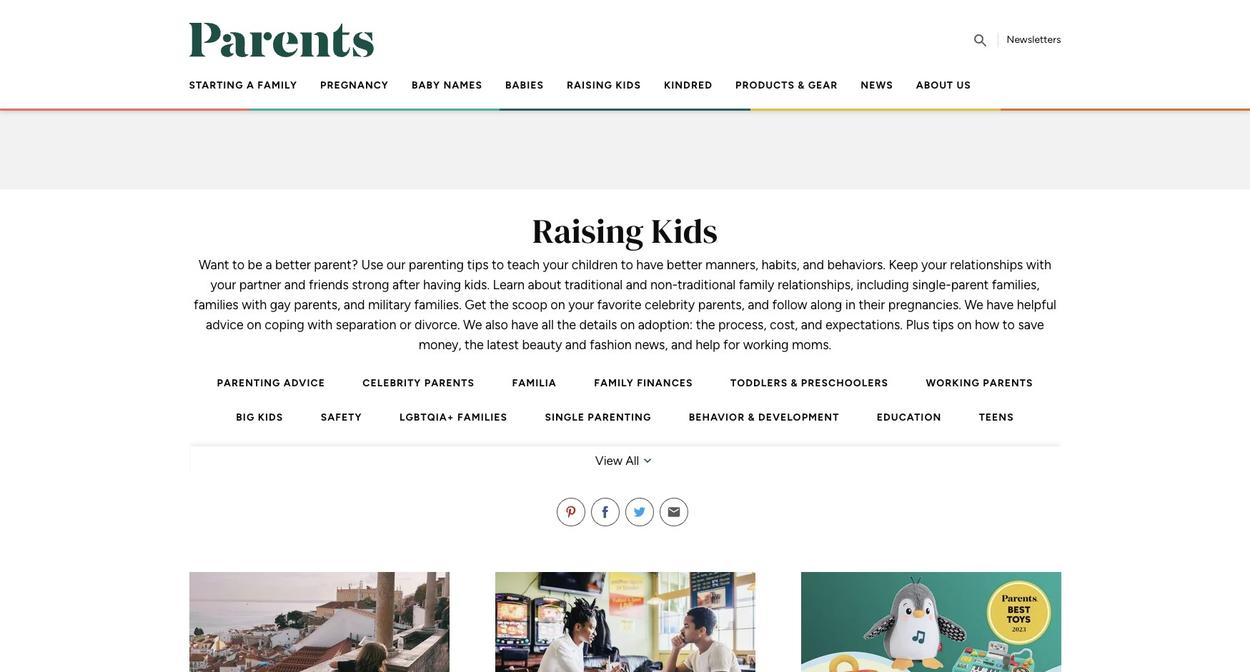 Task type: vqa. For each thing, say whether or not it's contained in the screenshot.
the Unlike
no



Task type: describe. For each thing, give the bounding box(es) containing it.
family inside header navigation
[[258, 79, 297, 92]]

lgbtqia+ families link
[[400, 412, 508, 424]]

gear
[[808, 79, 838, 92]]

non-
[[651, 277, 678, 293]]

1 vertical spatial with
[[242, 297, 267, 313]]

0 horizontal spatial parenting
[[217, 378, 281, 390]]

1 vertical spatial we
[[463, 317, 482, 333]]

and up relationships,
[[803, 257, 824, 273]]

education
[[877, 412, 942, 424]]

families
[[194, 297, 239, 313]]

1 horizontal spatial have
[[637, 257, 664, 273]]

want to be a better parent? use our parenting tips to teach your children to have better manners, habits, and behaviors. keep your relationships with your partner and friends strong after having kids. learn about traditional and non-traditional family relationships, including single-parent families, families with gay parents, and military families. get the scoop on your favorite celebrity parents, and follow along in their pregnancies. we have helpful advice on coping with separation or divorce. we also have all the details on adoption: the process, cost, and expectations. plus tips on how to save money, the latest beauty and fashion news, and help for working moms.
[[194, 257, 1057, 353]]

1 vertical spatial family
[[594, 378, 634, 390]]

2 horizontal spatial have
[[987, 297, 1014, 313]]

gay
[[270, 297, 291, 313]]

the left latest
[[465, 338, 484, 353]]

babies
[[506, 79, 544, 92]]

newsletters
[[1007, 34, 1062, 46]]

working parents
[[926, 378, 1034, 390]]

keep
[[889, 257, 919, 273]]

and down details
[[565, 338, 587, 353]]

teens
[[979, 412, 1014, 424]]

our
[[387, 257, 406, 273]]

along
[[811, 297, 843, 313]]

and up the moms.
[[801, 317, 823, 333]]

baby names
[[412, 79, 483, 92]]

single
[[545, 412, 585, 424]]

be
[[248, 257, 262, 273]]

beauty
[[522, 338, 562, 353]]

follow
[[773, 297, 808, 313]]

family
[[739, 277, 775, 293]]

celebrity
[[363, 378, 421, 390]]

adoption & foster care
[[552, 446, 698, 458]]

care
[[669, 446, 698, 458]]

news link
[[861, 79, 894, 92]]

also
[[485, 317, 508, 333]]

development
[[759, 412, 840, 424]]

your up about
[[543, 257, 569, 273]]

news
[[861, 79, 894, 92]]

divorce.
[[415, 317, 460, 333]]

working
[[743, 338, 789, 353]]

& for toddlers
[[791, 378, 798, 390]]

to right how
[[1003, 317, 1015, 333]]

to right children
[[621, 257, 633, 273]]

about
[[528, 277, 562, 293]]

families.
[[414, 297, 462, 313]]

parenting advice link
[[217, 378, 325, 390]]

teach
[[507, 257, 540, 273]]

design of baby toys with parents best toys seal image
[[801, 573, 1062, 673]]

kids.
[[464, 277, 490, 293]]

all
[[542, 317, 554, 333]]

your up single-
[[922, 257, 947, 273]]

babies link
[[506, 79, 544, 92]]

finances
[[637, 378, 693, 390]]

about
[[917, 79, 954, 92]]

the up "also"
[[490, 297, 509, 313]]

products & gear link
[[736, 79, 838, 92]]

big
[[236, 412, 255, 424]]

starting a family
[[189, 79, 297, 92]]

toddlers
[[731, 378, 788, 390]]

for
[[724, 338, 740, 353]]

after
[[393, 277, 420, 293]]

1 parents, from the left
[[294, 297, 341, 313]]

single parenting
[[545, 412, 652, 424]]

and up the favorite
[[626, 277, 647, 293]]

starting
[[189, 79, 244, 92]]

learn
[[493, 277, 525, 293]]

details
[[580, 317, 617, 333]]

visit parents' homepage image
[[189, 23, 374, 57]]

pregnancies.
[[889, 297, 962, 313]]

adoption
[[552, 446, 610, 458]]

your up details
[[569, 297, 594, 313]]

family finances link
[[594, 378, 693, 390]]

1 vertical spatial parenting
[[588, 412, 652, 424]]

children
[[572, 257, 618, 273]]

a couple of stylish friends sitting down together at a pool hall, talking and catching up while drinking coffee. image
[[495, 573, 755, 673]]

parent
[[952, 277, 989, 293]]

families,
[[992, 277, 1040, 293]]

separation
[[336, 317, 397, 333]]

on down the favorite
[[620, 317, 635, 333]]

familia link
[[512, 378, 557, 390]]

a child on vacation overlooking the city image
[[189, 573, 449, 673]]

about us link
[[917, 79, 972, 92]]

expand image
[[641, 454, 655, 468]]

and down adoption:
[[671, 338, 693, 353]]

coping
[[265, 317, 305, 333]]

2 better from the left
[[667, 257, 703, 273]]

money,
[[419, 338, 462, 353]]

baby names link
[[412, 79, 483, 92]]

to left be
[[232, 257, 245, 273]]

single-
[[913, 277, 952, 293]]

relationships
[[951, 257, 1024, 273]]

the right all
[[557, 317, 576, 333]]

on right advice
[[247, 317, 262, 333]]

banner containing newsletters
[[0, 0, 1251, 111]]

on up all
[[551, 297, 565, 313]]

celebrity parents link
[[363, 378, 475, 390]]

view
[[596, 454, 626, 468]]

save
[[1019, 317, 1045, 333]]

behavior
[[689, 412, 745, 424]]

helpful
[[1017, 297, 1057, 313]]



Task type: locate. For each thing, give the bounding box(es) containing it.
1 horizontal spatial a
[[266, 257, 272, 273]]

2 parents from the left
[[983, 378, 1034, 390]]

us
[[957, 79, 972, 92]]

tips up "kids."
[[467, 257, 489, 273]]

have down scoop
[[511, 317, 539, 333]]

fashion
[[590, 338, 632, 353]]

parents,
[[294, 297, 341, 313], [698, 297, 745, 313]]

2 horizontal spatial with
[[1027, 257, 1052, 273]]

with right coping
[[308, 317, 333, 333]]

education link
[[877, 412, 942, 424]]

kindred
[[664, 79, 713, 92]]

1 horizontal spatial better
[[667, 257, 703, 273]]

1 vertical spatial raising
[[533, 207, 644, 255]]

a inside navigation
[[247, 79, 255, 92]]

0 vertical spatial raising kids
[[567, 79, 641, 92]]

how
[[975, 317, 1000, 333]]

behavior & development link
[[689, 412, 840, 424]]

0 horizontal spatial a
[[247, 79, 255, 92]]

0 horizontal spatial we
[[463, 317, 482, 333]]

better
[[275, 257, 311, 273], [667, 257, 703, 273]]

expectations.
[[826, 317, 903, 333]]

parents for working parents
[[983, 378, 1034, 390]]

family finances
[[594, 378, 693, 390]]

kids inside header navigation
[[616, 79, 641, 92]]

big kids
[[236, 412, 283, 424]]

family
[[258, 79, 297, 92], [594, 378, 634, 390]]

and
[[803, 257, 824, 273], [284, 277, 306, 293], [626, 277, 647, 293], [344, 297, 365, 313], [748, 297, 769, 313], [801, 317, 823, 333], [565, 338, 587, 353], [671, 338, 693, 353]]

1 vertical spatial raising kids
[[533, 207, 718, 255]]

1 horizontal spatial family
[[594, 378, 634, 390]]

and down family
[[748, 297, 769, 313]]

we down get
[[463, 317, 482, 333]]

with up families,
[[1027, 257, 1052, 273]]

favorite
[[597, 297, 642, 313]]

their
[[859, 297, 886, 313]]

in
[[846, 297, 856, 313]]

0 horizontal spatial parents,
[[294, 297, 341, 313]]

1 vertical spatial have
[[987, 297, 1014, 313]]

0 vertical spatial a
[[247, 79, 255, 92]]

family down visit parents' homepage image
[[258, 79, 297, 92]]

partner
[[239, 277, 281, 293]]

kids up non-
[[651, 207, 718, 255]]

on
[[551, 297, 565, 313], [247, 317, 262, 333], [620, 317, 635, 333], [958, 317, 972, 333]]

& for adoption
[[613, 446, 621, 458]]

to up learn
[[492, 257, 504, 273]]

2 vertical spatial with
[[308, 317, 333, 333]]

0 horizontal spatial parents
[[425, 378, 475, 390]]

& for behavior
[[748, 412, 756, 424]]

2 vertical spatial have
[[511, 317, 539, 333]]

celebrity parents
[[363, 378, 475, 390]]

1 horizontal spatial we
[[965, 297, 984, 313]]

parents up lgbtqia+ families
[[425, 378, 475, 390]]

cost,
[[770, 317, 798, 333]]

& right behavior
[[748, 412, 756, 424]]

better up non-
[[667, 257, 703, 273]]

0 horizontal spatial have
[[511, 317, 539, 333]]

baby
[[412, 79, 441, 92]]

lgbtqia+
[[400, 412, 454, 424]]

parenting up adoption & foster care
[[588, 412, 652, 424]]

having
[[423, 277, 461, 293]]

0 vertical spatial tips
[[467, 257, 489, 273]]

your up the families on the left top of the page
[[211, 277, 236, 293]]

adoption:
[[638, 317, 693, 333]]

news,
[[635, 338, 668, 353]]

0 vertical spatial raising
[[567, 79, 613, 92]]

0 vertical spatial kids
[[616, 79, 641, 92]]

friends
[[309, 277, 349, 293]]

& left foster
[[613, 446, 621, 458]]

kids
[[616, 79, 641, 92], [651, 207, 718, 255], [258, 412, 283, 424]]

2 traditional from the left
[[678, 277, 736, 293]]

and up the gay
[[284, 277, 306, 293]]

your
[[543, 257, 569, 273], [922, 257, 947, 273], [211, 277, 236, 293], [569, 297, 594, 313]]

parents for celebrity parents
[[425, 378, 475, 390]]

we down parent
[[965, 297, 984, 313]]

big kids link
[[236, 412, 283, 424]]

process,
[[719, 317, 767, 333]]

raising right babies link
[[567, 79, 613, 92]]

0 horizontal spatial kids
[[258, 412, 283, 424]]

with
[[1027, 257, 1052, 273], [242, 297, 267, 313], [308, 317, 333, 333]]

1 horizontal spatial with
[[308, 317, 333, 333]]

1 parents from the left
[[425, 378, 475, 390]]

1 vertical spatial tips
[[933, 317, 954, 333]]

parents up teens link
[[983, 378, 1034, 390]]

behavior & development
[[689, 412, 840, 424]]

1 horizontal spatial traditional
[[678, 277, 736, 293]]

starting a family link
[[189, 79, 297, 92]]

strong
[[352, 277, 389, 293]]

2 parents, from the left
[[698, 297, 745, 313]]

& inside header navigation
[[798, 79, 805, 92]]

traditional down manners,
[[678, 277, 736, 293]]

1 horizontal spatial kids
[[616, 79, 641, 92]]

0 vertical spatial with
[[1027, 257, 1052, 273]]

families
[[458, 412, 508, 424]]

working parents link
[[926, 378, 1034, 390]]

2 horizontal spatial kids
[[651, 207, 718, 255]]

advice
[[206, 317, 244, 333]]

traditional
[[565, 277, 623, 293], [678, 277, 736, 293]]

want
[[199, 257, 229, 273]]

& left gear
[[798, 79, 805, 92]]

names
[[444, 79, 483, 92]]

safety
[[321, 412, 362, 424]]

with down partner on the top left of page
[[242, 297, 267, 313]]

relationships,
[[778, 277, 854, 293]]

we
[[965, 297, 984, 313], [463, 317, 482, 333]]

safety link
[[321, 412, 362, 424]]

better right be
[[275, 257, 311, 273]]

raising kids
[[567, 79, 641, 92], [533, 207, 718, 255]]

get
[[465, 297, 487, 313]]

latest
[[487, 338, 519, 353]]

kids right big
[[258, 412, 283, 424]]

& for products
[[798, 79, 805, 92]]

raising inside header navigation
[[567, 79, 613, 92]]

1 horizontal spatial parents
[[983, 378, 1034, 390]]

&
[[798, 79, 805, 92], [791, 378, 798, 390], [748, 412, 756, 424], [613, 446, 621, 458]]

0 vertical spatial have
[[637, 257, 664, 273]]

parents, up 'process,'
[[698, 297, 745, 313]]

pregnancy
[[320, 79, 389, 92]]

preschoolers
[[801, 378, 889, 390]]

parenting up big
[[217, 378, 281, 390]]

use
[[361, 257, 384, 273]]

and up separation
[[344, 297, 365, 313]]

raising up children
[[533, 207, 644, 255]]

banner
[[0, 0, 1251, 111]]

have
[[637, 257, 664, 273], [987, 297, 1014, 313], [511, 317, 539, 333]]

parent?
[[314, 257, 358, 273]]

products & gear
[[736, 79, 838, 92]]

pregnancy link
[[320, 79, 389, 92]]

0 vertical spatial we
[[965, 297, 984, 313]]

0 horizontal spatial tips
[[467, 257, 489, 273]]

tips right plus
[[933, 317, 954, 333]]

raising kids inside header navigation
[[567, 79, 641, 92]]

plus
[[906, 317, 930, 333]]

adoption & foster care link
[[552, 446, 698, 458]]

header navigation
[[178, 74, 1062, 106]]

1 traditional from the left
[[565, 277, 623, 293]]

family up single parenting
[[594, 378, 634, 390]]

1 horizontal spatial parenting
[[588, 412, 652, 424]]

parenting advice
[[217, 378, 325, 390]]

parents, down friends
[[294, 297, 341, 313]]

0 horizontal spatial with
[[242, 297, 267, 313]]

kids left kindred
[[616, 79, 641, 92]]

manners,
[[706, 257, 759, 273]]

teens link
[[979, 412, 1014, 424]]

1 better from the left
[[275, 257, 311, 273]]

2 vertical spatial kids
[[258, 412, 283, 424]]

0 horizontal spatial traditional
[[565, 277, 623, 293]]

0 vertical spatial parenting
[[217, 378, 281, 390]]

a inside want to be a better parent? use our parenting tips to teach your children to have better manners, habits, and behaviors. keep your relationships with your partner and friends strong after having kids. learn about traditional and non-traditional family relationships, including single-parent families, families with gay parents, and military families. get the scoop on your favorite celebrity parents, and follow along in their pregnancies. we have helpful advice on coping with separation or divorce. we also have all the details on adoption: the process, cost, and expectations. plus tips on how to save money, the latest beauty and fashion news, and help for working moms.
[[266, 257, 272, 273]]

the up help
[[696, 317, 715, 333]]

1 vertical spatial a
[[266, 257, 272, 273]]

newsletters button
[[1007, 34, 1062, 46]]

parenting
[[217, 378, 281, 390], [588, 412, 652, 424]]

0 vertical spatial family
[[258, 79, 297, 92]]

military
[[368, 297, 411, 313]]

celebrity
[[645, 297, 695, 313]]

a right be
[[266, 257, 272, 273]]

0 horizontal spatial better
[[275, 257, 311, 273]]

0 horizontal spatial family
[[258, 79, 297, 92]]

parents
[[425, 378, 475, 390], [983, 378, 1034, 390]]

a right starting on the left top
[[247, 79, 255, 92]]

1 horizontal spatial parents,
[[698, 297, 745, 313]]

on left how
[[958, 317, 972, 333]]

1 vertical spatial kids
[[651, 207, 718, 255]]

& up 'development'
[[791, 378, 798, 390]]

search image
[[972, 32, 989, 49]]

raising kids link
[[567, 79, 641, 92]]

1 horizontal spatial tips
[[933, 317, 954, 333]]

a
[[247, 79, 255, 92], [266, 257, 272, 273]]

lgbtqia+ families
[[400, 412, 508, 424]]

have up how
[[987, 297, 1014, 313]]

have up non-
[[637, 257, 664, 273]]

foster
[[624, 446, 666, 458]]

kindred link
[[664, 79, 713, 92]]

traditional down children
[[565, 277, 623, 293]]

parenting
[[409, 257, 464, 273]]



